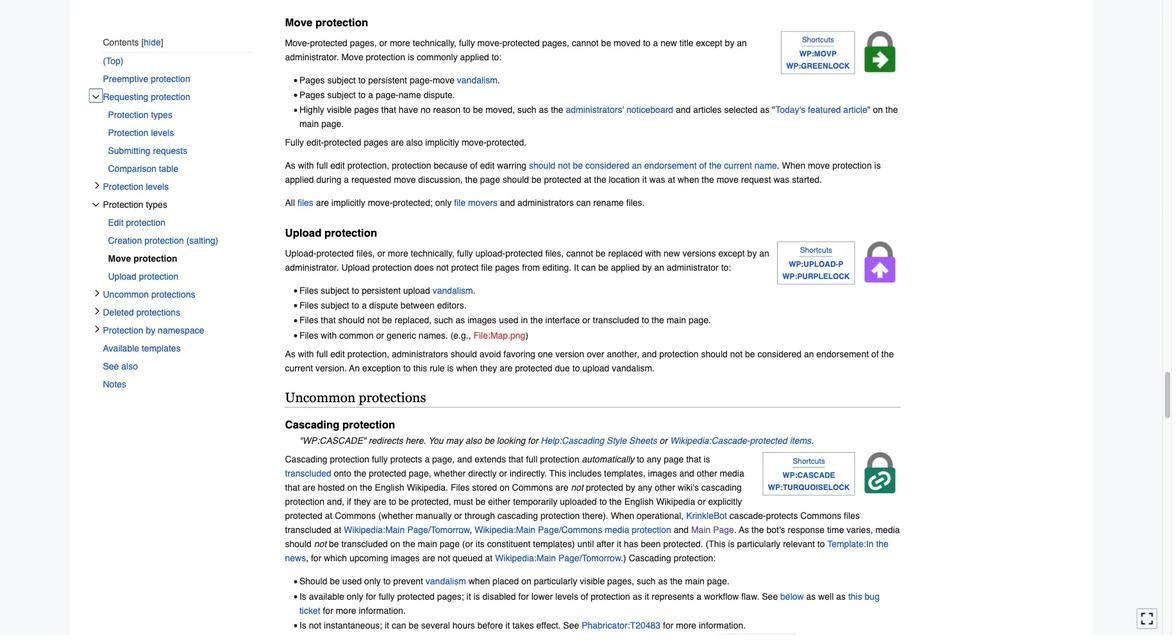Task type: locate. For each thing, give the bounding box(es) containing it.
other inside protected by any other wiki's cascading protection and, if they are to be protected, must be either temporarily uploaded to the english wikipedia or explicitly protected at commons (whether manually or through cascading protection there). when operational,
[[655, 483, 676, 493]]

should be used only to prevent vandalism when placed on particularly visible pages, such as the main page.
[[300, 577, 730, 587]]

protection,
[[348, 161, 390, 171], [348, 349, 390, 359]]

common
[[340, 330, 374, 341]]

1 horizontal spatial name
[[755, 161, 778, 171]]

is inside cascading protection fully protects a page, and extends that full protection automatically to any page that is transcluded
[[704, 455, 711, 465]]

0 vertical spatial particularly
[[738, 539, 781, 550]]

0 vertical spatial upload
[[403, 285, 430, 296]]

protected inside as with full edit protection, administrators should avoid favoring one version over another, and protection should not be considered an endorsement of the current version. an exception to this rule is when they are protected due to upload vandalism.
[[515, 363, 553, 373]]

this
[[550, 469, 567, 479]]

x small image for uncommon protections
[[93, 289, 101, 297]]

any down sheets
[[647, 455, 662, 465]]

when inside . when move protection is applied during a requested move discussion, the page should be protected at the location it was at when the move request was started.
[[678, 175, 700, 185]]

2 was from the left
[[774, 175, 790, 185]]

media up explicitly
[[720, 469, 745, 479]]

used left in on the left
[[499, 315, 519, 326]]

1 horizontal spatial only
[[365, 577, 381, 587]]

for right looking
[[528, 436, 539, 446]]

0 horizontal spatial was
[[650, 175, 666, 185]]

vandalism inside files subject to persistent upload vandalism . files subject to a dispute between editors. files that should not be replaced, such as images used in the interface or transcluded to the main page. files with common or generic names. (e.g., file:map.png )
[[433, 285, 473, 296]]

0 vertical spatial name
[[399, 90, 421, 100]]

to inside cascading protection fully protects a page, and extends that full protection automatically to any page that is transcluded
[[637, 455, 645, 465]]

bug
[[865, 592, 880, 602]]

protection inside cascading protection "wp:cascade" redirects here. you may also be looking for help:cascading style sheets or wikipedia:cascade-protected items .
[[343, 419, 395, 432]]

protection:
[[674, 553, 716, 564]]

shortcuts wp:upload-p wp:purplelock
[[783, 246, 850, 281]]

and inside onto the protected page, whether directly or indirectly. this includes templates, images and other media that are hosted on the english wikipedia. files stored on commons are
[[680, 469, 695, 479]]

page up wiki's
[[664, 455, 684, 465]]

this bug ticket link
[[300, 592, 880, 616]]

is inside . when move protection is applied during a requested move discussion, the page should be protected at the location it was at when the move request was started.
[[875, 161, 881, 171]]

that for protects
[[687, 455, 702, 465]]

is inside as with full edit protection, administrators should avoid favoring one version over another, and protection should not be considered an endorsement of the current version. an exception to this rule is when they are protected due to upload vandalism.
[[448, 363, 454, 373]]

was
[[650, 175, 666, 185], [774, 175, 790, 185]]

as with full edit protection, administrators should avoid favoring one version over another, and protection should not be considered an endorsement of the current version. an exception to this rule is when they are protected due to upload vandalism.
[[285, 349, 894, 373]]

the
[[551, 105, 564, 115], [886, 105, 899, 115], [710, 161, 722, 171], [466, 175, 478, 185], [594, 175, 607, 185], [702, 175, 715, 185], [531, 315, 543, 326], [652, 315, 665, 326], [882, 349, 894, 359], [354, 469, 367, 479], [360, 483, 373, 493], [610, 497, 622, 507], [752, 525, 765, 535], [403, 539, 416, 550], [877, 539, 889, 550], [671, 577, 683, 587]]

1 was from the left
[[650, 175, 666, 185]]

, up (or
[[470, 525, 472, 535]]

more inside upload-protected files, or more technically, fully upload-protected files, cannot be replaced with new versions except by an administrator. upload protection does not protect file pages from editing. it can be applied by an administrator to:
[[388, 248, 409, 258]]

varies,
[[847, 525, 874, 535]]

protected. up protection:
[[664, 539, 704, 550]]

" right featured
[[868, 105, 871, 115]]

1 vertical spatial other
[[655, 483, 676, 493]]

protected inside . when move protection is applied during a requested move discussion, the page should be protected at the location it was at when the move request was started.
[[544, 175, 582, 185]]

cannot up it
[[567, 248, 594, 258]]

page/tomorrow
[[408, 525, 470, 535], [559, 553, 622, 564]]

for left which
[[311, 553, 322, 564]]

main inside files subject to persistent upload vandalism . files subject to a dispute between editors. files that should not be replaced, such as images used in the interface or transcluded to the main page. files with common or generic names. (e.g., file:map.png )
[[667, 315, 687, 326]]

page
[[480, 175, 500, 185], [664, 455, 684, 465], [440, 539, 460, 550]]

2 horizontal spatial also
[[466, 436, 482, 446]]

cascading up '"wp:cascade"'
[[285, 419, 340, 432]]

preemptive protection
[[103, 74, 190, 84]]

page, inside cascading protection fully protects a page, and extends that full protection automatically to any page that is transcluded
[[433, 455, 455, 465]]

page, up wikipedia.
[[409, 469, 432, 479]]

1 vertical spatial this
[[849, 592, 863, 602]]

0 vertical spatial uncommon protections
[[103, 289, 195, 300]]

a inside . when move protection is applied during a requested move discussion, the page should be protected at the location it was at when the move request was started.
[[344, 175, 349, 185]]

as inside as with full edit protection, administrators should avoid favoring one version over another, and protection should not be considered an endorsement of the current version. an exception to this rule is when they are protected due to upload vandalism.
[[285, 349, 296, 359]]

vandalism up "pages;"
[[426, 577, 466, 587]]

1 vertical spatial any
[[638, 483, 653, 493]]

cascading down "been"
[[629, 553, 672, 564]]

wikipedia:main page/tomorrow , wikipedia:main page/commons media protection and main page
[[344, 525, 735, 535]]

as right moved, on the top left
[[539, 105, 549, 115]]

upload up dispute
[[342, 262, 370, 273]]

endorsement inside as with full edit protection, administrators should avoid favoring one version over another, and protection should not be considered an endorsement of the current version. an exception to this rule is when they are protected due to upload vandalism.
[[817, 349, 870, 359]]

administrators down as with full edit protection, protection because of edit warring should not be considered an endorsement of the current name
[[518, 198, 574, 208]]

move up move- on the left of page
[[285, 16, 313, 29]]

protected by any other wiki's cascading protection and, if they are to be protected, must be either temporarily uploaded to the english wikipedia or explicitly protected at commons (whether manually or through cascading protection there). when operational,
[[285, 483, 743, 521]]

not be transcluded on the main page (or its constituent templates) until after it has been protected. (this is particularly relevant to
[[314, 539, 828, 550]]

should
[[529, 161, 556, 171], [503, 175, 529, 185], [339, 315, 365, 326], [451, 349, 477, 359], [702, 349, 728, 359], [285, 539, 312, 550]]

information.
[[359, 606, 406, 616], [699, 621, 746, 631]]

can right it
[[582, 262, 596, 273]]

1 vertical spatial except
[[719, 248, 745, 258]]

be inside cascading protection "wp:cascade" redirects here. you may also be looking for help:cascading style sheets or wikipedia:cascade-protected items .
[[485, 436, 495, 446]]

0 horizontal spatial files
[[298, 198, 314, 208]]

shortcuts wp:movp wp:greenlock
[[787, 36, 850, 70]]

1 pages from the top
[[300, 75, 325, 85]]

upcoming
[[350, 553, 389, 564]]

namespace
[[158, 325, 204, 335]]

1 vertical spatial page
[[664, 455, 684, 465]]

creation protection (salting) link
[[108, 232, 253, 250]]

0 vertical spatial except
[[697, 38, 723, 48]]

2 is from the top
[[300, 621, 307, 631]]

name inside pages subject to persistent page-move vandalism . pages subject to a page-name dispute.
[[399, 90, 421, 100]]

there).
[[583, 511, 609, 521]]

upload up between
[[403, 285, 430, 296]]

uncommon
[[103, 289, 149, 300], [285, 390, 356, 406]]

protects inside the cascade-protects commons files transcluded at
[[767, 511, 799, 521]]

as for as with full edit protection, protection because of edit warring should not be considered an endorsement of the current name
[[285, 161, 296, 171]]

2 pages from the top
[[300, 90, 325, 100]]

0 horizontal spatial media
[[605, 525, 630, 535]]

purple padlock image
[[860, 242, 901, 283]]

cascading down the temporarily
[[498, 511, 538, 521]]

move- for protected
[[478, 38, 503, 48]]

english up operational,
[[625, 497, 654, 507]]

shortcuts link for wp:cascade
[[793, 457, 826, 466]]

vandalism link for files subject to persistent upload
[[433, 285, 473, 296]]

1 is from the top
[[300, 592, 307, 602]]

vandalism link for should be used only to prevent
[[426, 577, 466, 587]]

1 administrator. from the top
[[285, 52, 339, 62]]

page inside cascading protection fully protects a page, and extends that full protection automatically to any page that is transcluded
[[664, 455, 684, 465]]

main inside " on the main page.
[[300, 119, 319, 129]]

page. inside " on the main page.
[[322, 119, 344, 129]]

types up edit protection at the top left of the page
[[146, 199, 167, 210]]

it right "pages;"
[[467, 592, 471, 602]]

green padlock image
[[860, 31, 901, 72]]

protects down here.
[[391, 455, 423, 465]]

0 horizontal spatial files,
[[357, 248, 375, 258]]

1 vertical spatial page.
[[689, 315, 712, 326]]

0 vertical spatial administrator.
[[285, 52, 339, 62]]

1 vertical spatial move
[[342, 52, 364, 62]]

during
[[317, 175, 342, 185]]

1 vertical spatial wikipedia:main page/tomorrow link
[[495, 553, 622, 564]]

as up phabricator:t20483 link
[[633, 592, 643, 602]]

queued
[[453, 553, 483, 564]]

2 vertical spatial page
[[440, 539, 460, 550]]

hosted
[[318, 483, 345, 493]]

protection levels down comparison
[[103, 181, 169, 192]]

persistent for dispute
[[362, 285, 401, 296]]

such up "represents"
[[637, 577, 656, 587]]

protection types link up creation protection (salting) link
[[103, 196, 253, 214]]

wikipedia:main
[[344, 525, 405, 535], [475, 525, 536, 535], [495, 553, 556, 564]]

pages;
[[437, 592, 464, 602]]

1 vertical spatial particularly
[[534, 577, 578, 587]]

. inside . when move protection is applied during a requested move discussion, the page should be protected at the location it was at when the move request was started.
[[778, 161, 780, 171]]

files inside onto the protected page, whether directly or indirectly. this includes templates, images and other media that are hosted on the english wikipedia. files stored on commons are
[[451, 483, 470, 493]]

vandalism up editors.
[[433, 285, 473, 296]]

edit protection
[[108, 217, 166, 228]]

pages down pages subject to persistent page-move vandalism . pages subject to a page-name dispute.
[[355, 105, 379, 115]]

several
[[421, 621, 450, 631]]

note containing "wp:cascade" redirects here. you may also be looking for
[[285, 434, 901, 448]]

2 horizontal spatial media
[[876, 525, 901, 535]]

this inside as with full edit protection, administrators should avoid favoring one version over another, and protection should not be considered an endorsement of the current version. an exception to this rule is when they are protected due to upload vandalism.
[[414, 363, 428, 373]]

or right sheets
[[660, 436, 668, 446]]

also down have
[[407, 138, 423, 148]]

images inside onto the protected page, whether directly or indirectly. this includes templates, images and other media that are hosted on the english wikipedia. files stored on commons are
[[648, 469, 677, 479]]

1 vertical spatial current
[[285, 363, 313, 373]]

or
[[380, 38, 388, 48], [378, 248, 386, 258], [583, 315, 591, 326], [376, 330, 384, 341], [660, 436, 668, 446], [499, 469, 507, 479], [698, 497, 706, 507], [454, 511, 462, 521]]

more down protected;
[[388, 248, 409, 258]]

or up pages subject to persistent page-move vandalism . pages subject to a page-name dispute.
[[380, 38, 388, 48]]

file left movers
[[454, 198, 466, 208]]

more
[[390, 38, 411, 48], [388, 248, 409, 258], [336, 606, 357, 616], [676, 621, 697, 631]]

1 vertical spatial full
[[317, 349, 328, 359]]

0 vertical spatial ,
[[470, 525, 472, 535]]

2 horizontal spatial upload
[[342, 262, 370, 273]]

new left title
[[661, 38, 678, 48]]

such right moved, on the top left
[[518, 105, 537, 115]]

commons inside the cascade-protects commons files transcluded at
[[801, 511, 842, 521]]

administrators
[[518, 198, 574, 208], [392, 349, 449, 359]]

x small image
[[93, 289, 101, 297], [93, 307, 101, 315]]

0 vertical spatial file
[[454, 198, 466, 208]]

any inside protected by any other wiki's cascading protection and, if they are to be protected, must be either temporarily uploaded to the english wikipedia or explicitly protected at commons (whether manually or through cascading protection there). when operational,
[[638, 483, 653, 493]]

media up after
[[605, 525, 630, 535]]

operational,
[[637, 511, 684, 521]]

move protection down creation
[[108, 253, 178, 264]]

protections for deleted protections
[[136, 307, 180, 318]]

1 horizontal spatial other
[[697, 469, 718, 479]]

full up during
[[317, 161, 328, 171]]

they inside protected by any other wiki's cascading protection and, if they are to be protected, must be either temporarily uploaded to the english wikipedia or explicitly protected at commons (whether manually or through cascading protection there). when operational,
[[354, 497, 371, 507]]

2 vertical spatial can
[[392, 621, 406, 631]]

" inside " on the main page.
[[868, 105, 871, 115]]

editing.
[[543, 262, 572, 273]]

1 vertical spatial move-
[[462, 138, 487, 148]]

this bug ticket
[[300, 592, 880, 616]]

administrator. inside upload-protected files, or more technically, fully upload-protected files, cannot be replaced with new versions except by an administrator. upload protection does not protect file pages from editing. it can be applied by an administrator to:
[[285, 262, 339, 273]]

extends
[[475, 455, 506, 465]]

name
[[399, 90, 421, 100], [755, 161, 778, 171]]

such
[[518, 105, 537, 115], [434, 315, 453, 326], [637, 577, 656, 587]]

0 horizontal spatial administrators
[[392, 349, 449, 359]]

0 vertical spatial cannot
[[572, 38, 599, 48]]

english inside protected by any other wiki's cascading protection and, if they are to be protected, must be either temporarily uploaded to the english wikipedia or explicitly protected at commons (whether manually or through cascading protection there). when operational,
[[625, 497, 654, 507]]

technically,
[[413, 38, 457, 48], [411, 248, 455, 258]]

name up request
[[755, 161, 778, 171]]

except inside move-protected pages, or more technically, fully move-protected pages, cannot be moved to a new title except by an administrator. move protection is commonly applied to:
[[697, 38, 723, 48]]

reason
[[433, 105, 461, 115]]

pages down "upload-"
[[495, 262, 520, 273]]

1 protection, from the top
[[348, 161, 390, 171]]

only up the for more information.
[[347, 592, 364, 602]]

they inside as with full edit protection, administrators should avoid favoring one version over another, and protection should not be considered an endorsement of the current version. an exception to this rule is when they are protected due to upload vandalism.
[[480, 363, 497, 373]]

and
[[676, 105, 691, 115], [500, 198, 515, 208], [642, 349, 657, 359], [458, 455, 473, 465], [680, 469, 695, 479], [674, 525, 689, 535]]

protection types link
[[108, 106, 253, 124], [103, 196, 253, 214]]

0 vertical spatial any
[[647, 455, 662, 465]]

deleted protections link
[[103, 303, 253, 321]]

until
[[578, 539, 594, 550]]

2 vertical spatial shortcuts link
[[793, 457, 826, 466]]

1 files, from the left
[[357, 248, 375, 258]]

2 x small image from the top
[[93, 307, 101, 315]]

1 vertical spatial protection types
[[103, 199, 167, 210]]

exception
[[363, 363, 401, 373]]

not inside files subject to persistent upload vandalism . files subject to a dispute between editors. files that should not be replaced, such as images used in the interface or transcluded to the main page. files with common or generic names. (e.g., file:map.png )
[[368, 315, 380, 326]]

(salting)
[[187, 235, 218, 246]]

technically, inside move-protected pages, or more technically, fully move-protected pages, cannot be moved to a new title except by an administrator. move protection is commonly applied to:
[[413, 38, 457, 48]]

at inside the cascade-protects commons files transcluded at
[[334, 525, 342, 535]]

1 horizontal spatial wikipedia:main page/tomorrow link
[[495, 553, 622, 564]]

implicitly down during
[[332, 198, 366, 208]]

" right selected
[[773, 105, 776, 115]]

used inside files subject to persistent upload vandalism . files subject to a dispute between editors. files that should not be replaced, such as images used in the interface or transcluded to the main page. files with common or generic names. (e.g., file:map.png )
[[499, 315, 519, 326]]

be inside . when move protection is applied during a requested move discussion, the page should be protected at the location it was at when the move request was started.
[[532, 175, 542, 185]]

protections
[[151, 289, 195, 300], [136, 307, 180, 318], [359, 390, 426, 406]]

uploaded
[[560, 497, 597, 507]]

constituent
[[487, 539, 531, 550]]

edit-
[[307, 138, 324, 148]]

turquoise padlock image
[[860, 453, 901, 494]]

it left takes
[[506, 621, 510, 631]]

notes
[[103, 379, 126, 389]]

full for as with full edit protection, protection because of edit warring should not be considered an endorsement of the current name
[[317, 161, 328, 171]]

0 horizontal spatial visible
[[327, 105, 352, 115]]

wikipedia:main page/tomorrow link down templates)
[[495, 553, 622, 564]]

0 vertical spatial also
[[407, 138, 423, 148]]

vandalism link for pages subject to persistent page-move
[[457, 75, 498, 85]]

0 vertical spatial this
[[414, 363, 428, 373]]

protection, inside as with full edit protection, administrators should avoid favoring one version over another, and protection should not be considered an endorsement of the current version. an exception to this rule is when they are protected due to upload vandalism.
[[348, 349, 390, 359]]

cascading for cascading protection "wp:cascade" redirects here. you may also be looking for help:cascading style sheets or wikipedia:cascade-protected items .
[[285, 419, 340, 432]]

edit up version.
[[331, 349, 345, 359]]

only down discussion,
[[436, 198, 452, 208]]

1 vertical spatial pages
[[300, 90, 325, 100]]

an inside as with full edit protection, administrators should avoid favoring one version over another, and protection should not be considered an endorsement of the current version. an exception to this rule is when they are protected due to upload vandalism.
[[805, 349, 815, 359]]

or down extends
[[499, 469, 507, 479]]

levels up 'requests'
[[151, 128, 174, 138]]

protection levels for the top "protection levels" link
[[108, 128, 174, 138]]

vandalism link up "pages;"
[[426, 577, 466, 587]]

1 horizontal spatial page-
[[410, 75, 433, 85]]

2 protection, from the top
[[348, 349, 390, 359]]

for down should be used only to prevent vandalism when placed on particularly visible pages, such as the main page.
[[519, 592, 529, 602]]

page,
[[433, 455, 455, 465], [409, 469, 432, 479]]

shortcuts for wp:upload-
[[801, 246, 833, 255]]

move- for protected.
[[462, 138, 487, 148]]

see right flaw.
[[762, 592, 778, 602]]

0 horizontal spatial move
[[108, 253, 131, 264]]

name up have
[[399, 90, 421, 100]]

should inside files subject to persistent upload vandalism . files subject to a dispute between editors. files that should not be replaced, such as images used in the interface or transcluded to the main page. files with common or generic names. (e.g., file:map.png )
[[339, 315, 365, 326]]

. inside pages subject to persistent page-move vandalism . pages subject to a page-name dispute.
[[498, 75, 500, 85]]

that
[[381, 105, 396, 115], [321, 315, 336, 326], [509, 455, 524, 465], [687, 455, 702, 465], [285, 483, 300, 493]]

protection levels for the bottom "protection levels" link
[[103, 181, 169, 192]]

levels right the lower
[[556, 592, 579, 602]]

commons up the temporarily
[[512, 483, 553, 493]]

from
[[522, 262, 540, 273]]

not inside upload-protected files, or more technically, fully upload-protected files, cannot be replaced with new versions except by an administrator. upload protection does not protect file pages from editing. it can be applied by an administrator to:
[[437, 262, 449, 273]]

1 vertical spatial only
[[365, 577, 381, 587]]

shortcuts link up wp:upload-p link
[[801, 246, 833, 255]]

includes
[[569, 469, 602, 479]]

1 horizontal spatial they
[[480, 363, 497, 373]]

1 horizontal spatial english
[[625, 497, 654, 507]]

page, inside onto the protected page, whether directly or indirectly. this includes templates, images and other media that are hosted on the english wikipedia. files stored on commons are
[[409, 469, 432, 479]]

contents hide
[[103, 37, 161, 47]]

directly
[[469, 469, 497, 479]]

technically, for is
[[413, 38, 457, 48]]

this left rule
[[414, 363, 428, 373]]

protection inside 'link'
[[151, 92, 190, 102]]

for up the for more information.
[[366, 592, 377, 602]]

1 vertical spatial protection types link
[[103, 196, 253, 214]]

media inside . as the bot's response time varies, media should
[[876, 525, 901, 535]]

1 vertical spatial x small image
[[93, 307, 101, 315]]

2 administrator. from the top
[[285, 262, 339, 273]]

current left version.
[[285, 363, 313, 373]]

0 horizontal spatial they
[[354, 497, 371, 507]]

the inside template:in the news
[[877, 539, 889, 550]]

0 vertical spatial such
[[518, 105, 537, 115]]

deleted protections
[[103, 307, 180, 318]]

wp:turquoiselock
[[769, 483, 850, 492]]

0 vertical spatial implicitly
[[426, 138, 459, 148]]

creation protection (salting)
[[108, 235, 218, 246]]

1 horizontal spatial used
[[499, 315, 519, 326]]

0 vertical spatial wikipedia:main page/tomorrow link
[[344, 525, 470, 535]]

shortcuts link for wp:movp
[[803, 36, 835, 44]]

on right article
[[874, 105, 884, 115]]

full for as with full edit protection, administrators should avoid favoring one version over another, and protection should not be considered an endorsement of the current version. an exception to this rule is when they are protected due to upload vandalism.
[[317, 349, 328, 359]]

edit for administrators
[[331, 349, 345, 359]]

, up should at the bottom of the page
[[306, 553, 309, 564]]

protection levels link
[[108, 124, 253, 142], [103, 178, 253, 196]]

that up version.
[[321, 315, 336, 326]]

1 horizontal spatial see
[[564, 621, 580, 631]]

files, up dispute
[[357, 248, 375, 258]]

. down protect
[[473, 285, 476, 296]]

wikipedia:main page/tomorrow link
[[344, 525, 470, 535], [495, 553, 622, 564]]

page up movers
[[480, 175, 500, 185]]

when up disabled
[[469, 577, 490, 587]]

0 vertical spatial files
[[298, 198, 314, 208]]

0 vertical spatial applied
[[460, 52, 489, 62]]

upload inside upload-protected files, or more technically, fully upload-protected files, cannot be replaced with new versions except by an administrator. upload protection does not protect file pages from editing. it can be applied by an administrator to:
[[342, 262, 370, 273]]

is inside move-protected pages, or more technically, fully move-protected pages, cannot be moved to a new title except by an administrator. move protection is commonly applied to:
[[408, 52, 415, 62]]

and up 'vandalism.'
[[642, 349, 657, 359]]

requested
[[352, 175, 392, 185]]

vandalism.
[[612, 363, 655, 373]]

fully inside upload-protected files, or more technically, fully upload-protected files, cannot be replaced with new versions except by an administrator. upload protection does not protect file pages from editing. it can be applied by an administrator to:
[[457, 248, 473, 258]]

or inside upload-protected files, or more technically, fully upload-protected files, cannot be replaced with new versions except by an administrator. upload protection does not protect file pages from editing. it can be applied by an administrator to:
[[378, 248, 386, 258]]

1 horizontal spatial media
[[720, 469, 745, 479]]

versions
[[683, 248, 717, 258]]

wikipedia:main page/commons media protection link
[[475, 525, 672, 535]]

0 vertical spatial vandalism
[[457, 75, 498, 85]]

2 vertical spatial vandalism link
[[426, 577, 466, 587]]

comparison
[[108, 164, 157, 174]]

a inside pages subject to persistent page-move vandalism . pages subject to a page-name dispute.
[[369, 90, 374, 100]]

cannot for pages,
[[572, 38, 599, 48]]

1 horizontal spatial protected.
[[664, 539, 704, 550]]

cascade-
[[730, 511, 767, 521]]

1 vertical spatial vandalism link
[[433, 285, 473, 296]]

warring
[[497, 161, 527, 171]]

0 horizontal spatial applied
[[285, 175, 314, 185]]

main down the highly
[[300, 119, 319, 129]]

2 files, from the left
[[546, 248, 564, 258]]

pages
[[355, 105, 379, 115], [364, 138, 389, 148], [495, 262, 520, 273]]

as
[[539, 105, 549, 115], [761, 105, 770, 115], [456, 315, 465, 326], [659, 577, 668, 587], [633, 592, 643, 602], [807, 592, 816, 602], [837, 592, 846, 602]]

other up wikipedia at the bottom right of the page
[[655, 483, 676, 493]]

1 vertical spatial file
[[481, 262, 493, 273]]

upload down creation
[[108, 271, 137, 282]]

1 vertical spatial to:
[[722, 262, 732, 273]]

note
[[782, 31, 856, 75], [778, 242, 856, 285], [285, 434, 901, 448], [763, 453, 856, 496]]

types for topmost the protection types 'link'
[[151, 110, 173, 120]]

and up whether
[[458, 455, 473, 465]]

cascading up explicitly
[[702, 483, 742, 493]]

stored
[[472, 483, 497, 493]]

shortcuts for wp:movp
[[803, 36, 835, 44]]

protection, up requested on the top left of page
[[348, 161, 390, 171]]

protection types down requesting protection
[[108, 110, 173, 120]]

files inside the cascade-protects commons files transcluded at
[[844, 511, 860, 521]]

onto the protected page, whether directly or indirectly. this includes templates, images and other media that are hosted on the english wikipedia. files stored on commons are
[[285, 469, 745, 493]]

administrators inside as with full edit protection, administrators should avoid favoring one version over another, and protection should not be considered an endorsement of the current version. an exception to this rule is when they are protected due to upload vandalism.
[[392, 349, 449, 359]]

vandalism up moved, on the top left
[[457, 75, 498, 85]]

should inside . when move protection is applied during a requested move discussion, the page should be protected at the location it was at when the move request was started.
[[503, 175, 529, 185]]

a left dispute
[[362, 300, 367, 311]]

0 vertical spatial when
[[678, 175, 700, 185]]

0 horizontal spatial when
[[611, 511, 635, 521]]

all files are implicitly move-protected; only file movers and administrators can rename files.
[[285, 198, 645, 208]]

cascading up transcluded link
[[285, 455, 328, 465]]

as up (e.g.,
[[456, 315, 465, 326]]

shortcuts link up wp:cascade link
[[793, 457, 826, 466]]

files
[[300, 285, 319, 296], [300, 300, 319, 311], [300, 315, 319, 326], [300, 330, 319, 341], [451, 483, 470, 493]]

. inside files subject to persistent upload vandalism . files subject to a dispute between editors. files that should not be replaced, such as images used in the interface or transcluded to the main page. files with common or generic names. (e.g., file:map.png )
[[473, 285, 476, 296]]

0 horizontal spatial page-
[[376, 90, 399, 100]]

cannot
[[572, 38, 599, 48], [567, 248, 594, 258]]

not
[[558, 161, 571, 171], [437, 262, 449, 273], [368, 315, 380, 326], [731, 349, 743, 359], [571, 483, 584, 493], [314, 539, 327, 550], [438, 553, 451, 564], [309, 621, 322, 631]]

to: inside upload-protected files, or more technically, fully upload-protected files, cannot be replaced with new versions except by an administrator. upload protection does not protect file pages from editing. it can be applied by an administrator to:
[[722, 262, 732, 273]]

move- inside move-protected pages, or more technically, fully move-protected pages, cannot be moved to a new title except by an administrator. move protection is commonly applied to:
[[478, 38, 503, 48]]

1 vertical spatial uncommon protections
[[285, 390, 426, 406]]

that inside onto the protected page, whether directly or indirectly. this includes templates, images and other media that are hosted on the english wikipedia. files stored on commons are
[[285, 483, 300, 493]]

0 horizontal spatial information.
[[359, 606, 406, 616]]

0 vertical spatial used
[[499, 315, 519, 326]]

is for is available only for fully protected pages; it is disabled for lower levels of protection as it represents a workflow flaw. see below as well as
[[300, 592, 307, 602]]

1 horizontal spatial protects
[[767, 511, 799, 521]]

at inside protected by any other wiki's cascading protection and, if they are to be protected, must be either temporarily uploaded to the english wikipedia or explicitly protected at commons (whether manually or through cascading protection there). when operational,
[[325, 511, 333, 521]]

page left (or
[[440, 539, 460, 550]]

0 horizontal spatial only
[[347, 592, 364, 602]]

is not instantaneous; it can be several hours before it takes effect. see phabricator:t20483 for more information.
[[300, 621, 746, 631]]

1 vertical spatial shortcuts link
[[801, 246, 833, 255]]

1 horizontal spatial applied
[[460, 52, 489, 62]]

they
[[480, 363, 497, 373], [354, 497, 371, 507]]

1 horizontal spatial commons
[[512, 483, 553, 493]]

0 vertical spatial new
[[661, 38, 678, 48]]

0 vertical spatial information.
[[359, 606, 406, 616]]

effect.
[[537, 621, 561, 631]]

was left started. in the right of the page
[[774, 175, 790, 185]]

2 vertical spatial pages
[[495, 262, 520, 273]]

0 horizontal spatial current
[[285, 363, 313, 373]]

protection levels link down table
[[103, 178, 253, 196]]

move inside move-protected pages, or more technically, fully move-protected pages, cannot be moved to a new title except by an administrator. move protection is commonly applied to:
[[342, 52, 364, 62]]

x small image
[[92, 93, 100, 101], [93, 181, 101, 189], [92, 201, 100, 208], [93, 325, 101, 333]]

1 vertical spatial cannot
[[567, 248, 594, 258]]

that for persistent
[[321, 315, 336, 326]]

cannot for files,
[[567, 248, 594, 258]]

on inside " on the main page.
[[874, 105, 884, 115]]

manually
[[416, 511, 452, 521]]

2 vertical spatial images
[[391, 553, 420, 564]]

title
[[680, 38, 694, 48]]

shortcuts inside shortcuts wp:upload-p wp:purplelock
[[801, 246, 833, 255]]

all
[[285, 198, 295, 208]]

0 vertical spatial shortcuts
[[803, 36, 835, 44]]

2 vertical spatial as
[[739, 525, 750, 535]]

applied right commonly
[[460, 52, 489, 62]]

or up dispute
[[378, 248, 386, 258]]

0 horizontal spatial english
[[375, 483, 405, 493]]

visible up this bug ticket
[[580, 577, 605, 587]]

2 " from the left
[[868, 105, 871, 115]]

1 x small image from the top
[[93, 289, 101, 297]]

1 " from the left
[[773, 105, 776, 115]]

0 vertical spatial cascading
[[702, 483, 742, 493]]

by
[[725, 38, 735, 48], [748, 248, 757, 258], [643, 262, 652, 273], [146, 325, 155, 335], [626, 483, 636, 493]]

as up "represents"
[[659, 577, 668, 587]]

0 vertical spatial protection types link
[[108, 106, 253, 124]]

1 horizontal spatial was
[[774, 175, 790, 185]]

as inside . as the bot's response time varies, media should
[[739, 525, 750, 535]]



Task type: vqa. For each thing, say whether or not it's contained in the screenshot.
topmost See
yes



Task type: describe. For each thing, give the bounding box(es) containing it.
are inside as with full edit protection, administrators should avoid favoring one version over another, and protection should not be considered an endorsement of the current version. an exception to this rule is when they are protected due to upload vandalism.
[[500, 363, 513, 373]]

0 horizontal spatial uncommon protections
[[103, 289, 195, 300]]

protection up submitting
[[108, 128, 149, 138]]

rule
[[430, 363, 445, 373]]

highly
[[300, 105, 325, 115]]

page. inside files subject to persistent upload vandalism . files subject to a dispute between editors. files that should not be replaced, such as images used in the interface or transcluded to the main page. files with common or generic names. (e.g., file:map.png )
[[689, 315, 712, 326]]

protection, for protection
[[348, 161, 390, 171]]

1 vertical spatial move protection
[[108, 253, 178, 264]]

2 vertical spatial move-
[[368, 198, 393, 208]]

should inside . as the bot's response time varies, media should
[[285, 539, 312, 550]]

more up instantaneous;
[[336, 606, 357, 616]]

1 vertical spatial information.
[[699, 621, 746, 631]]

protection up available at the bottom left of the page
[[103, 325, 143, 335]]

such inside files subject to persistent upload vandalism . files subject to a dispute between editors. files that should not be replaced, such as images used in the interface or transcluded to the main page. files with common or generic names. (e.g., file:map.png )
[[434, 315, 453, 326]]

available templates link
[[103, 339, 253, 357]]

media inside onto the protected page, whether directly or indirectly. this includes templates, images and other media that are hosted on the english wikipedia. files stored on commons are
[[720, 469, 745, 479]]

. as the bot's response time varies, media should
[[285, 525, 901, 550]]

when inside . when move protection is applied during a requested move discussion, the page should be protected at the location it was at when the move request was started.
[[783, 161, 806, 171]]

requests
[[153, 146, 188, 156]]

0 vertical spatial levels
[[151, 128, 174, 138]]

edit
[[108, 217, 124, 228]]

0 vertical spatial can
[[577, 198, 591, 208]]

submitting
[[108, 146, 151, 156]]

move-
[[285, 38, 310, 48]]

0 vertical spatial protection levels link
[[108, 124, 253, 142]]

fullscreen image
[[1142, 612, 1154, 625]]

fully edit-protected pages are also implicitly move-protected.
[[285, 138, 527, 148]]

administrator
[[667, 262, 719, 273]]

1 vertical spatial uncommon
[[285, 390, 356, 406]]

or down must
[[454, 511, 462, 521]]

new inside upload-protected files, or more technically, fully upload-protected files, cannot be replaced with new versions except by an administrator. upload protection does not protect file pages from editing. it can be applied by an administrator to:
[[664, 248, 681, 258]]

, for which upcoming images are not queued at wikipedia:main page/tomorrow .) cascading protection:
[[306, 553, 716, 564]]

note containing shortcuts wp:cascade wp:turquoiselock
[[763, 453, 856, 496]]

. when move protection is applied during a requested move discussion, the page should be protected at the location it was at when the move request was started.
[[285, 161, 881, 185]]

more down "represents"
[[676, 621, 697, 631]]

deleted
[[103, 307, 134, 318]]

0 vertical spatial uncommon
[[103, 289, 149, 300]]

0 vertical spatial visible
[[327, 105, 352, 115]]

submitting requests link
[[108, 142, 253, 160]]

0 vertical spatial protection types
[[108, 110, 173, 120]]

move inside pages subject to persistent page-move vandalism . pages subject to a page-name dispute.
[[433, 75, 455, 85]]

cascade-protects commons files transcluded at
[[285, 511, 860, 535]]

are down this
[[556, 483, 569, 493]]

1 horizontal spatial such
[[518, 105, 537, 115]]

as for as with full edit protection, administrators should avoid favoring one version over another, and protection should not be considered an endorsement of the current version. an exception to this rule is when they are protected due to upload vandalism.
[[285, 349, 296, 359]]

an inside move-protected pages, or more technically, fully move-protected pages, cannot be moved to a new title except by an administrator. move protection is commonly applied to:
[[737, 38, 747, 48]]

files link
[[298, 198, 314, 208]]

0 horizontal spatial page/tomorrow
[[408, 525, 470, 535]]

1 horizontal spatial uncommon protections
[[285, 390, 426, 406]]

protection down requesting
[[108, 110, 149, 120]]

protection inside move-protected pages, or more technically, fully move-protected pages, cannot be moved to a new title except by an administrator. move protection is commonly applied to:
[[366, 52, 406, 62]]

protection, for administrators
[[348, 349, 390, 359]]

to: inside move-protected pages, or more technically, fully move-protected pages, cannot be moved to a new title except by an administrator. move protection is commonly applied to:
[[492, 52, 502, 62]]

1 vertical spatial implicitly
[[332, 198, 366, 208]]

0 horizontal spatial see
[[103, 361, 119, 371]]

templates)
[[533, 539, 575, 550]]

when inside as with full edit protection, administrators should avoid favoring one version over another, and protection should not be considered an endorsement of the current version. an exception to this rule is when they are protected due to upload vandalism.
[[457, 363, 478, 373]]

when inside protected by any other wiki's cascading protection and, if they are to be protected, must be either temporarily uploaded to the english wikipedia or explicitly protected at commons (whether manually or through cascading protection there). when operational,
[[611, 511, 635, 521]]

wp:purplelock link
[[783, 272, 850, 281]]

workflow
[[705, 592, 740, 602]]

wp:movp
[[800, 50, 837, 58]]

creation
[[108, 235, 142, 246]]

shortcuts wp:cascade wp:turquoiselock
[[769, 457, 850, 492]]

english inside onto the protected page, whether directly or indirectly. this includes templates, images and other media that are hosted on the english wikipedia. files stored on commons are
[[375, 483, 405, 493]]

on right the placed on the left bottom
[[522, 577, 532, 587]]

full inside cascading protection fully protects a page, and extends that full protection automatically to any page that is transcluded
[[526, 455, 538, 465]]

the inside " on the main page.
[[886, 105, 899, 115]]

fully
[[285, 138, 304, 148]]

1 horizontal spatial visible
[[580, 577, 605, 587]]

contents
[[103, 37, 139, 47]]

it left "represents"
[[645, 592, 650, 602]]

applied inside upload-protected files, or more technically, fully upload-protected files, cannot be replaced with new versions except by an administrator. upload protection does not protect file pages from editing. it can be applied by an administrator to:
[[611, 262, 640, 273]]

templates,
[[604, 469, 646, 479]]

by down replaced
[[643, 262, 652, 273]]

vandalism for when
[[426, 577, 466, 587]]

a inside files subject to persistent upload vandalism . files subject to a dispute between editors. files that should not be replaced, such as images used in the interface or transcluded to the main page. files with common or generic names. (e.g., file:map.png )
[[362, 300, 367, 311]]

upload inside as with full edit protection, administrators should avoid favoring one version over another, and protection should not be considered an endorsement of the current version. an exception to this rule is when they are protected due to upload vandalism.
[[583, 363, 610, 373]]

wp:upload-p link
[[789, 260, 844, 269]]

2 horizontal spatial pages,
[[608, 577, 635, 587]]

any inside cascading protection fully protects a page, and extends that full protection automatically to any page that is transcluded
[[647, 455, 662, 465]]

be inside files subject to persistent upload vandalism . files subject to a dispute between editors. files that should not be replaced, such as images used in the interface or transcluded to the main page. files with common or generic names. (e.g., file:map.png )
[[382, 315, 392, 326]]

and left articles
[[676, 105, 691, 115]]

1 horizontal spatial pages,
[[543, 38, 570, 48]]

0 vertical spatial administrators
[[518, 198, 574, 208]]

file inside upload-protected files, or more technically, fully upload-protected files, cannot be replaced with new versions except by an administrator. upload protection does not protect file pages from editing. it can be applied by an administrator to:
[[481, 262, 493, 273]]

1 vertical spatial see
[[762, 592, 778, 602]]

or up krinklebot link
[[698, 497, 706, 507]]

0 vertical spatial considered
[[586, 161, 630, 171]]

by inside protected by any other wiki's cascading protection and, if they are to be protected, must be either temporarily uploaded to the english wikipedia or explicitly protected at commons (whether manually or through cascading protection there). when operational,
[[626, 483, 636, 493]]

note containing shortcuts wp:movp wp:greenlock
[[782, 31, 856, 75]]

move up started. in the right of the page
[[809, 161, 831, 171]]

that for page,
[[285, 483, 300, 493]]

protected inside onto the protected page, whether directly or indirectly. this includes templates, images and other media that are hosted on the english wikipedia. files stored on commons are
[[369, 469, 407, 479]]

x small image for protection types
[[92, 201, 100, 208]]

1 horizontal spatial implicitly
[[426, 138, 459, 148]]

are down have
[[391, 138, 404, 148]]

. inside cascading protection "wp:cascade" redirects here. you may also be looking for help:cascading style sheets or wikipedia:cascade-protected items .
[[812, 436, 814, 446]]

this inside this bug ticket
[[849, 592, 863, 602]]

available
[[103, 343, 139, 353]]

with inside files subject to persistent upload vandalism . files subject to a dispute between editors. files that should not be replaced, such as images used in the interface or transcluded to the main page. files with common or generic names. (e.g., file:map.png )
[[321, 330, 337, 341]]

types for bottom the protection types 'link'
[[146, 199, 167, 210]]

edit for protection
[[331, 161, 345, 171]]

0 horizontal spatial page
[[440, 539, 460, 550]]

are up prevent
[[423, 553, 436, 564]]

as right selected
[[761, 105, 770, 115]]

replaced
[[609, 248, 643, 258]]

x small image for protection levels
[[93, 181, 101, 189]]

relevant
[[784, 539, 816, 550]]

see also link
[[103, 357, 253, 375]]

the inside protected by any other wiki's cascading protection and, if they are to be protected, must be either temporarily uploaded to the english wikipedia or explicitly protected at commons (whether manually or through cascading protection there). when operational,
[[610, 497, 622, 507]]

transcluded up upcoming at the left of page
[[342, 539, 388, 550]]

with inside as with full edit protection, administrators should avoid favoring one version over another, and protection should not be considered an endorsement of the current version. an exception to this rule is when they are protected due to upload vandalism.
[[298, 349, 314, 359]]

main down protection:
[[686, 577, 705, 587]]

or right interface
[[583, 315, 591, 326]]

1 vertical spatial pages
[[364, 138, 389, 148]]

0 vertical spatial move protection
[[285, 16, 368, 29]]

"wp:cascade"
[[300, 436, 366, 446]]

main
[[692, 525, 711, 535]]

that up indirectly.
[[509, 455, 524, 465]]

1 horizontal spatial also
[[407, 138, 423, 148]]

upload-
[[285, 248, 317, 258]]

main down manually on the bottom of the page
[[418, 539, 438, 550]]

2 vertical spatial see
[[564, 621, 580, 631]]

wikipedia:main up constituent
[[475, 525, 536, 535]]

2 vertical spatial cascading
[[629, 553, 672, 564]]

flaw.
[[742, 592, 760, 602]]

template:in the news link
[[285, 539, 889, 564]]

generic
[[387, 330, 416, 341]]

2 vertical spatial protections
[[359, 390, 426, 406]]

0 vertical spatial pages
[[355, 105, 379, 115]]

and inside cascading protection fully protects a page, and extends that full protection automatically to any page that is transcluded
[[458, 455, 473, 465]]

. inside . as the bot's response time varies, media should
[[735, 525, 737, 535]]

cascading protection "wp:cascade" redirects here. you may also be looking for help:cascading style sheets or wikipedia:cascade-protected items .
[[285, 419, 814, 446]]

applied inside . when move protection is applied during a requested move discussion, the page should be protected at the location it was at when the move request was started.
[[285, 175, 314, 185]]

phabricator:t20483 link
[[582, 621, 661, 631]]

note containing shortcuts wp:upload-p wp:purplelock
[[778, 242, 856, 285]]

it down the for more information.
[[385, 621, 389, 631]]

favoring
[[504, 349, 536, 359]]

be inside as with full edit protection, administrators should avoid favoring one version over another, and protection should not be considered an endorsement of the current version. an exception to this rule is when they are protected due to upload vandalism.
[[746, 349, 756, 359]]

are down transcluded link
[[303, 483, 316, 493]]

version
[[556, 349, 585, 359]]

redirects
[[369, 436, 403, 446]]

images inside files subject to persistent upload vandalism . files subject to a dispute between editors. files that should not be replaced, such as images used in the interface or transcluded to the main page. files with common or generic names. (e.g., file:map.png )
[[468, 315, 497, 326]]

protection up edit on the top left of page
[[103, 199, 143, 210]]

move up protected;
[[394, 175, 416, 185]]

upload inside upload protection link
[[108, 271, 137, 282]]

cascading for cascading protection fully protects a page, and extends that full protection automatically to any page that is transcluded
[[285, 455, 328, 465]]

are inside protected by any other wiki's cascading protection and, if they are to be protected, must be either temporarily uploaded to the english wikipedia or explicitly protected at commons (whether manually or through cascading protection there). when operational,
[[374, 497, 387, 507]]

0 vertical spatial only
[[436, 198, 452, 208]]

has
[[624, 539, 639, 550]]

0 horizontal spatial particularly
[[534, 577, 578, 587]]

have
[[399, 105, 418, 115]]

a left workflow
[[697, 592, 702, 602]]

below link
[[781, 592, 804, 602]]

by up "available templates"
[[146, 325, 155, 335]]

0 horizontal spatial ,
[[306, 553, 309, 564]]

1 horizontal spatial ,
[[470, 525, 472, 535]]

x small image for protection by namespace
[[93, 325, 101, 333]]

be inside move-protected pages, or more technically, fully move-protected pages, cannot be moved to a new title except by an administrator. move protection is commonly applied to:
[[602, 38, 612, 48]]

to inside move-protected pages, or more technically, fully move-protected pages, cannot be moved to a new title except by an administrator. move protection is commonly applied to:
[[644, 38, 651, 48]]

for down 'available'
[[323, 606, 334, 616]]

transcluded inside files subject to persistent upload vandalism . files subject to a dispute between editors. files that should not be replaced, such as images used in the interface or transcluded to the main page. files with common or generic names. (e.g., file:map.png )
[[593, 315, 640, 326]]

wp:turquoiselock link
[[769, 483, 850, 492]]

0 horizontal spatial also
[[121, 361, 138, 371]]

0 horizontal spatial protected.
[[487, 138, 527, 148]]

0 horizontal spatial upload protection
[[108, 271, 179, 282]]

it left has
[[617, 539, 622, 550]]

or inside onto the protected page, whether directly or indirectly. this includes templates, images and other media that are hosted on the english wikipedia. files stored on commons are
[[499, 469, 507, 479]]

current inside as with full edit protection, administrators should avoid favoring one version over another, and protection should not be considered an endorsement of the current version. an exception to this rule is when they are protected due to upload vandalism.
[[285, 363, 313, 373]]

see also
[[103, 361, 138, 371]]

commonly
[[417, 52, 458, 62]]

1 horizontal spatial upload
[[285, 227, 322, 239]]

technically, for not
[[411, 248, 455, 258]]

for down "represents"
[[663, 621, 674, 631]]

another,
[[607, 349, 640, 359]]

wikipedia:main down constituent
[[495, 553, 556, 564]]

as left well
[[807, 592, 816, 602]]

not inside as with full edit protection, administrators should avoid favoring one version over another, and protection should not be considered an endorsement of the current version. an exception to this rule is when they are protected due to upload vandalism.
[[731, 349, 743, 359]]

other inside onto the protected page, whether directly or indirectly. this includes templates, images and other media that are hosted on the english wikipedia. files stored on commons are
[[697, 469, 718, 479]]

as with full edit protection, protection because of edit warring should not be considered an endorsement of the current name
[[285, 161, 778, 171]]

protection inside as with full edit protection, administrators should avoid favoring one version over another, and protection should not be considered an endorsement of the current version. an exception to this rule is when they are protected due to upload vandalism.
[[660, 349, 699, 359]]

and right movers
[[500, 198, 515, 208]]

can inside upload-protected files, or more technically, fully upload-protected files, cannot be replaced with new versions except by an administrator. upload protection does not protect file pages from editing. it can be applied by an administrator to:
[[582, 262, 596, 273]]

transcluded inside cascading protection fully protects a page, and extends that full protection automatically to any page that is transcluded
[[285, 469, 332, 479]]

hours
[[453, 621, 475, 631]]

protected inside cascading protection "wp:cascade" redirects here. you may also be looking for help:cascading style sheets or wikipedia:cascade-protected items .
[[750, 436, 788, 446]]

today's
[[776, 105, 806, 115]]

movers
[[468, 198, 498, 208]]

dispute.
[[424, 90, 455, 100]]

preemptive
[[103, 74, 148, 84]]

with inside upload-protected files, or more technically, fully upload-protected files, cannot be replaced with new versions except by an administrator. upload protection does not protect file pages from editing. it can be applied by an administrator to:
[[646, 248, 662, 258]]

does
[[415, 262, 434, 273]]

that left have
[[381, 105, 396, 115]]

and left main
[[674, 525, 689, 535]]

1 horizontal spatial page/tomorrow
[[559, 553, 622, 564]]

shortcuts for wp:cascade
[[793, 457, 826, 466]]

fully inside move-protected pages, or more technically, fully move-protected pages, cannot be moved to a new title except by an administrator. move protection is commonly applied to:
[[459, 38, 475, 48]]

shortcuts link for wp:upload-
[[801, 246, 833, 255]]

request
[[742, 175, 772, 185]]

0 vertical spatial page-
[[410, 75, 433, 85]]

protect
[[452, 262, 479, 273]]

is available only for fully protected pages; it is disabled for lower levels of protection as it represents a workflow flaw. see below as well as
[[300, 592, 849, 602]]

of inside as with full edit protection, administrators should avoid favoring one version over another, and protection should not be considered an endorsement of the current version. an exception to this rule is when they are protected due to upload vandalism.
[[872, 349, 880, 359]]

1 vertical spatial levels
[[146, 181, 169, 192]]

for more information.
[[321, 606, 406, 616]]

bot's
[[767, 525, 786, 535]]

1 vertical spatial protection levels link
[[103, 178, 253, 196]]

2 vertical spatial such
[[637, 577, 656, 587]]

protection down comparison
[[103, 181, 143, 192]]

2 vertical spatial levels
[[556, 592, 579, 602]]

fully inside cascading protection fully protects a page, and extends that full protection automatically to any page that is transcluded
[[372, 455, 388, 465]]

requesting protection
[[103, 92, 190, 102]]

transcluded inside the cascade-protects commons files transcluded at
[[285, 525, 332, 535]]

on up either
[[500, 483, 510, 493]]

placed
[[493, 577, 519, 587]]

0 vertical spatial endorsement
[[645, 161, 697, 171]]

should not be considered an endorsement of the current name link
[[529, 161, 778, 171]]

applied inside move-protected pages, or more technically, fully move-protected pages, cannot be moved to a new title except by an administrator. move protection is commonly applied to:
[[460, 52, 489, 62]]

krinklebot link
[[687, 511, 728, 521]]

available
[[309, 592, 345, 602]]

page inside . when move protection is applied during a requested move discussion, the page should be protected at the location it was at when the move request was started.
[[480, 175, 500, 185]]

it inside . when move protection is applied during a requested move discussion, the page should be protected at the location it was at when the move request was started.
[[643, 175, 647, 185]]

.)
[[622, 553, 627, 564]]

in
[[521, 315, 528, 326]]

looking
[[497, 436, 526, 446]]

0 horizontal spatial pages,
[[350, 38, 377, 48]]

location
[[609, 175, 640, 185]]

wikipedia:main down (whether
[[344, 525, 405, 535]]

or inside move-protected pages, or more technically, fully move-protected pages, cannot be moved to a new title except by an administrator. move protection is commonly applied to:
[[380, 38, 388, 48]]

takes
[[513, 621, 534, 631]]

by right versions
[[748, 248, 757, 258]]

preemptive protection link
[[103, 70, 253, 88]]

x small image for deleted protections
[[93, 307, 101, 315]]

on up the if
[[348, 483, 358, 493]]

0 horizontal spatial used
[[343, 577, 362, 587]]

(e.g.,
[[451, 330, 471, 341]]

it
[[574, 262, 579, 273]]

protection inside . when move protection is applied during a requested move discussion, the page should be protected at the location it was at when the move request was started.
[[833, 161, 872, 171]]

except inside upload-protected files, or more technically, fully upload-protected files, cannot be replaced with new versions except by an administrator. upload protection does not protect file pages from editing. it can be applied by an administrator to:
[[719, 248, 745, 258]]

1 vertical spatial cascading
[[498, 511, 538, 521]]

1 horizontal spatial current
[[725, 161, 753, 171]]

is for is not instantaneous; it can be several hours before it takes effect. see phabricator:t20483 for more information.
[[300, 621, 307, 631]]

x small image for requesting protection
[[92, 93, 100, 101]]

1 horizontal spatial upload protection
[[285, 227, 377, 239]]

more inside move-protected pages, or more technically, fully move-protected pages, cannot be moved to a new title except by an administrator. move protection is commonly applied to:
[[390, 38, 411, 48]]

must
[[454, 497, 473, 507]]

edit left warring
[[480, 161, 495, 171]]

no
[[421, 105, 431, 115]]

the inside . as the bot's response time varies, media should
[[752, 525, 765, 535]]

one
[[538, 349, 553, 359]]

1 horizontal spatial cascading
[[702, 483, 742, 493]]

as right well
[[837, 592, 846, 602]]

persistent for a
[[369, 75, 407, 85]]

and inside as with full edit protection, administrators should avoid favoring one version over another, and protection should not be considered an endorsement of the current version. an exception to this rule is when they are protected due to upload vandalism.
[[642, 349, 657, 359]]

2 vertical spatial when
[[469, 577, 490, 587]]

protection inside upload-protected files, or more technically, fully upload-protected files, cannot be replaced with new versions except by an administrator. upload protection does not protect file pages from editing. it can be applied by an administrator to:
[[373, 262, 412, 273]]

protections for uncommon protections
[[151, 289, 195, 300]]

on down (whether
[[391, 539, 401, 550]]

wp:movp link
[[800, 50, 837, 58]]

commons inside protected by any other wiki's cascading protection and, if they are to be protected, must be either temporarily uploaded to the english wikipedia or explicitly protected at commons (whether manually or through cascading protection there). when operational,
[[335, 511, 376, 521]]

hide
[[144, 37, 161, 47]]

file movers link
[[454, 198, 498, 208]]

by inside move-protected pages, or more technically, fully move-protected pages, cannot be moved to a new title except by an administrator. move protection is commonly applied to:
[[725, 38, 735, 48]]

between
[[401, 300, 435, 311]]

administrator. inside move-protected pages, or more technically, fully move-protected pages, cannot be moved to a new title except by an administrator. move protection is commonly applied to:
[[285, 52, 339, 62]]

onto
[[334, 469, 352, 479]]

2 vertical spatial page.
[[708, 577, 730, 587]]

a inside move-protected pages, or more technically, fully move-protected pages, cannot be moved to a new title except by an administrator. move protection is commonly applied to:
[[654, 38, 659, 48]]

1 vertical spatial page-
[[376, 90, 399, 100]]

highly visible pages that have no reason to be moved, such as the administrators' noticeboard and articles selected as " today's featured article
[[300, 105, 868, 115]]

indirectly.
[[510, 469, 547, 479]]

today's featured article link
[[776, 105, 868, 115]]

for inside cascading protection "wp:cascade" redirects here. you may also be looking for help:cascading style sheets or wikipedia:cascade-protected items .
[[528, 436, 539, 446]]

move left request
[[717, 175, 739, 185]]

are right files link
[[316, 198, 329, 208]]

0 horizontal spatial wikipedia:main page/tomorrow link
[[344, 525, 470, 535]]

1 horizontal spatial move
[[285, 16, 313, 29]]

)
[[526, 330, 529, 341]]

vandalism for .
[[457, 75, 498, 85]]

pages inside upload-protected files, or more technically, fully upload-protected files, cannot be replaced with new versions except by an administrator. upload protection does not protect file pages from editing. it can be applied by an administrator to:
[[495, 262, 520, 273]]

files.
[[627, 198, 645, 208]]

new inside move-protected pages, or more technically, fully move-protected pages, cannot be moved to a new title except by an administrator. move protection is commonly applied to:
[[661, 38, 678, 48]]

submitting requests
[[108, 146, 188, 156]]

or left generic
[[376, 330, 384, 341]]

administrators' noticeboard link
[[566, 105, 674, 115]]

table
[[159, 164, 179, 174]]



